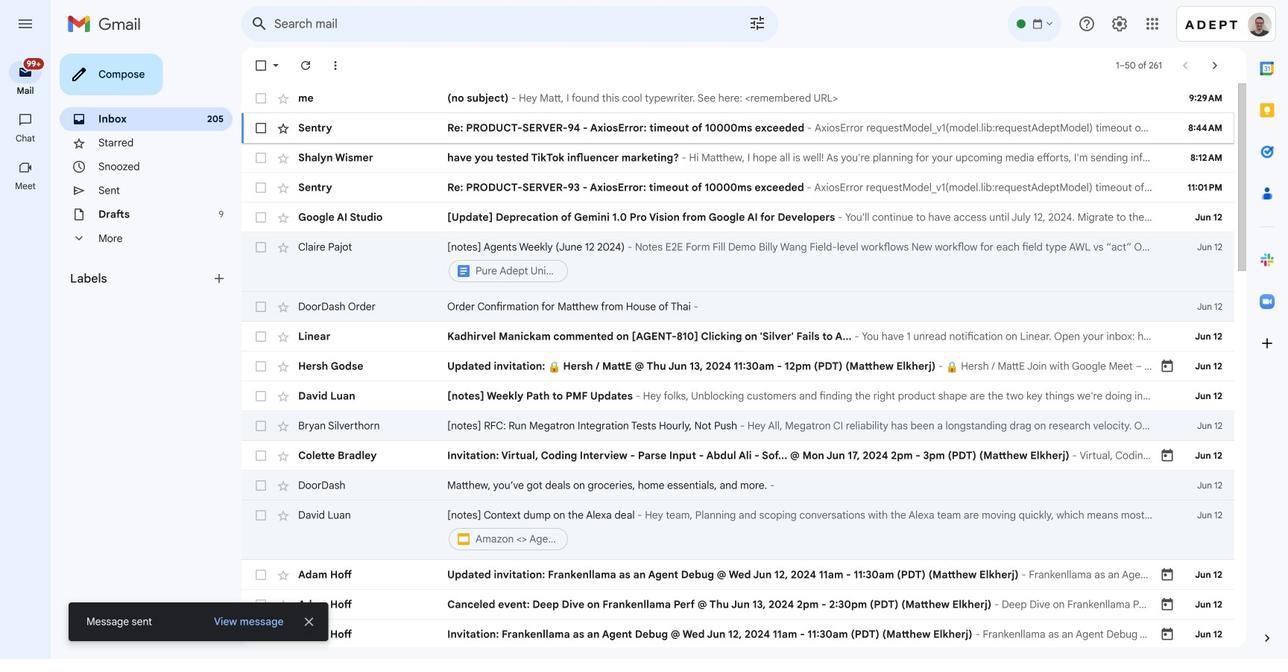 Task type: describe. For each thing, give the bounding box(es) containing it.
advanced search options image
[[743, 8, 772, 38]]

cell for 12th row from the bottom
[[447, 240, 1160, 285]]

9 row from the top
[[242, 352, 1235, 382]]

16 row from the top
[[242, 590, 1235, 620]]

2 🔒 image from the left
[[946, 361, 959, 374]]

Search mail search field
[[242, 6, 778, 42]]

main menu image
[[16, 15, 34, 33]]

gmail image
[[67, 9, 148, 39]]

1 row from the top
[[242, 84, 1235, 113]]

12 row from the top
[[242, 441, 1235, 471]]

refresh image
[[298, 58, 313, 73]]

13 row from the top
[[242, 471, 1235, 501]]

7 row from the top
[[242, 292, 1235, 322]]

settings image
[[1111, 15, 1129, 33]]

cell for 4th row from the bottom of the page
[[447, 508, 1160, 553]]

14 row from the top
[[242, 501, 1235, 561]]



Task type: vqa. For each thing, say whether or not it's contained in the screenshot.
first "3" from the left
no



Task type: locate. For each thing, give the bounding box(es) containing it.
1 🔒 image from the left
[[548, 361, 561, 374]]

4 row from the top
[[242, 173, 1235, 203]]

support image
[[1078, 15, 1096, 33]]

3 row from the top
[[242, 143, 1235, 173]]

1 horizontal spatial 🔒 image
[[946, 361, 959, 374]]

8 row from the top
[[242, 322, 1235, 352]]

search mail image
[[246, 10, 273, 37]]

cell
[[447, 240, 1160, 285], [447, 508, 1160, 553]]

1 vertical spatial cell
[[447, 508, 1160, 553]]

more email options image
[[328, 58, 343, 73]]

6 row from the top
[[242, 233, 1235, 292]]

10 row from the top
[[242, 382, 1235, 412]]

2 row from the top
[[242, 113, 1235, 143]]

older image
[[1208, 58, 1223, 73]]

None checkbox
[[253, 91, 268, 106], [253, 180, 268, 195], [253, 240, 268, 255], [253, 300, 268, 315], [253, 330, 268, 344], [253, 389, 268, 404], [253, 479, 268, 494], [253, 508, 268, 523], [253, 568, 268, 583], [253, 598, 268, 613], [253, 628, 268, 643], [253, 91, 268, 106], [253, 180, 268, 195], [253, 240, 268, 255], [253, 300, 268, 315], [253, 330, 268, 344], [253, 389, 268, 404], [253, 479, 268, 494], [253, 508, 268, 523], [253, 568, 268, 583], [253, 598, 268, 613], [253, 628, 268, 643]]

navigation
[[0, 48, 52, 660]]

0 vertical spatial cell
[[447, 240, 1160, 285]]

tab list
[[1247, 48, 1288, 606]]

alert
[[24, 34, 1264, 642]]

17 row from the top
[[242, 620, 1235, 650]]

Search mail text field
[[274, 16, 707, 31]]

None checkbox
[[253, 58, 268, 73], [253, 121, 268, 136], [253, 151, 268, 166], [253, 210, 268, 225], [253, 359, 268, 374], [253, 419, 268, 434], [253, 449, 268, 464], [253, 58, 268, 73], [253, 121, 268, 136], [253, 151, 268, 166], [253, 210, 268, 225], [253, 359, 268, 374], [253, 419, 268, 434], [253, 449, 268, 464]]

5 row from the top
[[242, 203, 1235, 233]]

heading
[[0, 85, 51, 97], [0, 133, 51, 145], [0, 180, 51, 192], [70, 271, 212, 286]]

0 horizontal spatial 🔒 image
[[548, 361, 561, 374]]

15 row from the top
[[242, 561, 1235, 590]]

1 cell from the top
[[447, 240, 1160, 285]]

row
[[242, 84, 1235, 113], [242, 113, 1235, 143], [242, 143, 1235, 173], [242, 173, 1235, 203], [242, 203, 1235, 233], [242, 233, 1235, 292], [242, 292, 1235, 322], [242, 322, 1235, 352], [242, 352, 1235, 382], [242, 382, 1235, 412], [242, 412, 1235, 441], [242, 441, 1235, 471], [242, 471, 1235, 501], [242, 501, 1235, 561], [242, 561, 1235, 590], [242, 590, 1235, 620], [242, 620, 1235, 650]]

11 row from the top
[[242, 412, 1235, 441]]

🔒 image
[[548, 361, 561, 374], [946, 361, 959, 374]]

2 cell from the top
[[447, 508, 1160, 553]]



